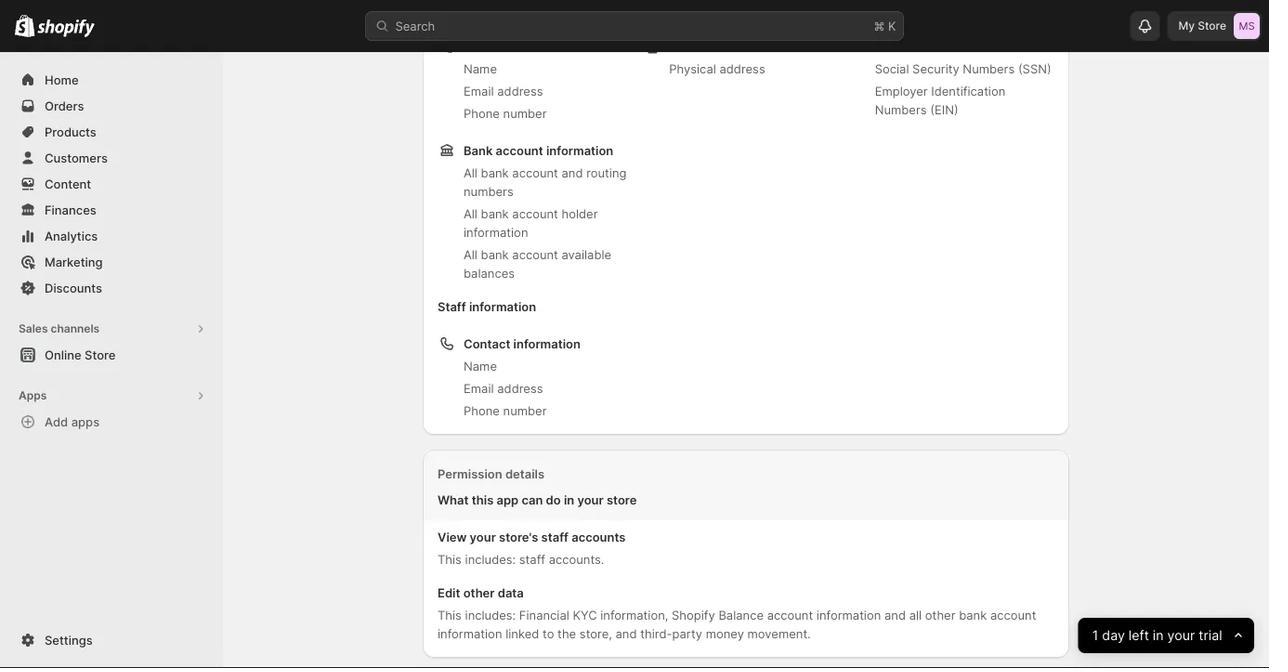 Task type: describe. For each thing, give the bounding box(es) containing it.
bank up numbers
[[481, 165, 509, 180]]

(ein)
[[931, 102, 959, 117]]

add apps button
[[11, 409, 212, 435]]

0 vertical spatial your
[[578, 493, 604, 507]]

settings link
[[11, 628, 212, 654]]

store
[[607, 493, 637, 507]]

finances link
[[11, 197, 212, 223]]

3 all from the top
[[464, 247, 478, 262]]

information down store owner information
[[514, 39, 581, 53]]

shopify
[[672, 608, 716, 622]]

third-
[[641, 627, 673, 641]]

apps
[[19, 389, 47, 403]]

2 email from the top
[[464, 381, 494, 396]]

sales channels
[[19, 322, 100, 336]]

1 vertical spatial numbers
[[875, 102, 927, 117]]

my store image
[[1235, 13, 1261, 39]]

1
[[1093, 628, 1099, 644]]

available
[[562, 247, 612, 262]]

channels
[[51, 322, 100, 336]]

tax identifiers social security numbers (ssn) employer identification numbers (ein)
[[875, 39, 1052, 117]]

⌘
[[874, 19, 885, 33]]

1 vertical spatial address
[[498, 84, 543, 98]]

2 number from the top
[[503, 403, 547, 418]]

do
[[546, 493, 561, 507]]

marketing link
[[11, 249, 212, 275]]

identification
[[932, 84, 1006, 98]]

bank down numbers
[[481, 206, 509, 221]]

address inside location physical address
[[720, 61, 766, 76]]

information up routing
[[547, 143, 614, 158]]

identifiers
[[899, 39, 959, 53]]

store owner information
[[438, 2, 579, 16]]

add
[[45, 415, 68, 429]]

search
[[396, 19, 435, 33]]

sales channels button
[[11, 316, 212, 342]]

money
[[706, 627, 745, 641]]

day
[[1103, 628, 1126, 644]]

party
[[673, 627, 703, 641]]

staff
[[438, 299, 466, 314]]

linked
[[506, 627, 540, 641]]

information down staff information
[[514, 337, 581, 351]]

apps
[[71, 415, 100, 429]]

employer
[[875, 84, 928, 98]]

information,
[[601, 608, 669, 622]]

1 vertical spatial and
[[885, 608, 906, 622]]

permission
[[438, 467, 503, 481]]

products link
[[11, 119, 212, 145]]

information right owner
[[512, 2, 579, 16]]

information left all
[[817, 608, 882, 622]]

marketing
[[45, 255, 103, 269]]

accounts.
[[549, 552, 605, 567]]

0 horizontal spatial other
[[464, 586, 495, 600]]

1 horizontal spatial other
[[926, 608, 956, 622]]

shopify image
[[15, 14, 35, 37]]

accounts
[[572, 530, 626, 544]]

security
[[913, 61, 960, 76]]

tax
[[875, 39, 896, 53]]

permission details
[[438, 467, 545, 481]]

view your store's staff accounts this includes: staff accounts.
[[438, 530, 626, 567]]

location physical address
[[670, 39, 766, 76]]

information down edit
[[438, 627, 502, 641]]

analytics
[[45, 229, 98, 243]]

2 vertical spatial and
[[616, 627, 637, 641]]

the
[[558, 627, 577, 641]]

balances
[[464, 266, 515, 280]]

store,
[[580, 627, 613, 641]]

includes: inside 'edit other data this includes: financial kyc information, shopify balance account information and all other bank account information linked to the store, and third-party money movement.'
[[465, 608, 516, 622]]

routing
[[587, 165, 627, 180]]

orders
[[45, 99, 84, 113]]

(ssn)
[[1019, 61, 1052, 76]]

location
[[670, 39, 720, 53]]

2 name from the top
[[464, 359, 497, 373]]

2 vertical spatial address
[[498, 381, 543, 396]]

app
[[497, 493, 519, 507]]

products
[[45, 125, 97, 139]]

edit other data this includes: financial kyc information, shopify balance account information and all other bank account information linked to the store, and third-party money movement.
[[438, 586, 1037, 641]]

content link
[[11, 171, 212, 197]]

bank
[[464, 143, 493, 158]]

financial
[[520, 608, 570, 622]]



Task type: locate. For each thing, give the bounding box(es) containing it.
phone up bank
[[464, 106, 500, 120]]

owner
[[472, 2, 509, 16]]

in right the left
[[1154, 628, 1165, 644]]

address up 'details'
[[498, 381, 543, 396]]

all
[[464, 165, 478, 180], [464, 206, 478, 221], [464, 247, 478, 262]]

settings
[[45, 633, 93, 647]]

what this app can do in your store
[[438, 493, 637, 507]]

0 vertical spatial and
[[562, 165, 583, 180]]

store
[[438, 2, 469, 16], [1199, 19, 1227, 33], [85, 348, 116, 362]]

numbers
[[464, 184, 514, 198]]

0 vertical spatial store
[[438, 2, 469, 16]]

information down balances
[[469, 299, 537, 314]]

customers
[[45, 151, 108, 165]]

0 vertical spatial name
[[464, 61, 497, 76]]

apps button
[[11, 383, 212, 409]]

0 vertical spatial this
[[438, 552, 462, 567]]

1 vertical spatial store
[[1199, 19, 1227, 33]]

bank right all
[[960, 608, 988, 622]]

0 horizontal spatial your
[[470, 530, 496, 544]]

includes: down store's
[[465, 552, 516, 567]]

1 all from the top
[[464, 165, 478, 180]]

0 vertical spatial phone
[[464, 106, 500, 120]]

and left routing
[[562, 165, 583, 180]]

store inside "link"
[[85, 348, 116, 362]]

1 horizontal spatial your
[[578, 493, 604, 507]]

staff
[[542, 530, 569, 544], [520, 552, 546, 567]]

bank
[[481, 165, 509, 180], [481, 206, 509, 221], [481, 247, 509, 262], [960, 608, 988, 622]]

in right do
[[564, 493, 575, 507]]

2 phone from the top
[[464, 403, 500, 418]]

0 vertical spatial numbers
[[963, 61, 1015, 76]]

k
[[889, 19, 897, 33]]

0 vertical spatial staff
[[542, 530, 569, 544]]

1 contact information name email address phone number from the top
[[464, 39, 581, 120]]

discounts link
[[11, 275, 212, 301]]

1 vertical spatial your
[[470, 530, 496, 544]]

0 horizontal spatial and
[[562, 165, 583, 180]]

1 includes: from the top
[[465, 552, 516, 567]]

your inside dropdown button
[[1168, 628, 1196, 644]]

contact information name email address phone number down store owner information
[[464, 39, 581, 120]]

1 vertical spatial in
[[1154, 628, 1165, 644]]

1 email from the top
[[464, 84, 494, 98]]

numbers down employer
[[875, 102, 927, 117]]

details
[[506, 467, 545, 481]]

2 vertical spatial store
[[85, 348, 116, 362]]

content
[[45, 177, 91, 191]]

0 vertical spatial email
[[464, 84, 494, 98]]

other
[[464, 586, 495, 600], [926, 608, 956, 622]]

balance
[[719, 608, 764, 622]]

address right physical at the top of page
[[720, 61, 766, 76]]

2 horizontal spatial store
[[1199, 19, 1227, 33]]

can
[[522, 493, 543, 507]]

1 phone from the top
[[464, 106, 500, 120]]

name
[[464, 61, 497, 76], [464, 359, 497, 373]]

contact
[[464, 39, 511, 53], [464, 337, 511, 351]]

staff information
[[438, 299, 537, 314]]

other right edit
[[464, 586, 495, 600]]

name down staff information
[[464, 359, 497, 373]]

home
[[45, 73, 79, 87]]

social
[[875, 61, 910, 76]]

online
[[45, 348, 81, 362]]

online store
[[45, 348, 116, 362]]

1 vertical spatial this
[[438, 608, 462, 622]]

discounts
[[45, 281, 102, 295]]

2 all from the top
[[464, 206, 478, 221]]

bank up balances
[[481, 247, 509, 262]]

this down 'view'
[[438, 552, 462, 567]]

left
[[1130, 628, 1150, 644]]

and down information,
[[616, 627, 637, 641]]

1 vertical spatial contact
[[464, 337, 511, 351]]

data
[[498, 586, 524, 600]]

your left trial
[[1168, 628, 1196, 644]]

analytics link
[[11, 223, 212, 249]]

numbers up identification
[[963, 61, 1015, 76]]

all up balances
[[464, 247, 478, 262]]

information up balances
[[464, 225, 528, 239]]

2 contact from the top
[[464, 337, 511, 351]]

1 vertical spatial phone
[[464, 403, 500, 418]]

0 vertical spatial in
[[564, 493, 575, 507]]

address
[[720, 61, 766, 76], [498, 84, 543, 98], [498, 381, 543, 396]]

store right my
[[1199, 19, 1227, 33]]

0 vertical spatial contact information name email address phone number
[[464, 39, 581, 120]]

number up 'details'
[[503, 403, 547, 418]]

customers link
[[11, 145, 212, 171]]

1 vertical spatial contact information name email address phone number
[[464, 337, 581, 418]]

all
[[910, 608, 922, 622]]

your inside view your store's staff accounts this includes: staff accounts.
[[470, 530, 496, 544]]

kyc
[[573, 608, 597, 622]]

1 horizontal spatial in
[[1154, 628, 1165, 644]]

orders link
[[11, 93, 212, 119]]

this down edit
[[438, 608, 462, 622]]

2 includes: from the top
[[465, 608, 516, 622]]

0 horizontal spatial in
[[564, 493, 575, 507]]

this inside 'edit other data this includes: financial kyc information, shopify balance account information and all other bank account information linked to the store, and third-party money movement.'
[[438, 608, 462, 622]]

includes:
[[465, 552, 516, 567], [465, 608, 516, 622]]

2 this from the top
[[438, 608, 462, 622]]

1 vertical spatial includes:
[[465, 608, 516, 622]]

edit
[[438, 586, 461, 600]]

2 horizontal spatial and
[[885, 608, 906, 622]]

1 vertical spatial email
[[464, 381, 494, 396]]

physical
[[670, 61, 717, 76]]

finances
[[45, 203, 96, 217]]

account
[[496, 143, 544, 158], [513, 165, 559, 180], [513, 206, 559, 221], [513, 247, 559, 262], [768, 608, 814, 622], [991, 608, 1037, 622]]

⌘ k
[[874, 19, 897, 33]]

email up bank
[[464, 84, 494, 98]]

contact information name email address phone number down staff information
[[464, 337, 581, 418]]

2 contact information name email address phone number from the top
[[464, 337, 581, 418]]

email
[[464, 84, 494, 98], [464, 381, 494, 396]]

store for my store
[[1199, 19, 1227, 33]]

1 day left in your trial button
[[1079, 618, 1255, 654]]

your right 'view'
[[470, 530, 496, 544]]

staff up accounts.
[[542, 530, 569, 544]]

bank account information all bank account and routing numbers all bank account holder information all bank account available balances
[[464, 143, 627, 280]]

this inside view your store's staff accounts this includes: staff accounts.
[[438, 552, 462, 567]]

address down store owner information
[[498, 84, 543, 98]]

your
[[578, 493, 604, 507], [470, 530, 496, 544], [1168, 628, 1196, 644]]

in inside '1 day left in your trial' dropdown button
[[1154, 628, 1165, 644]]

view
[[438, 530, 467, 544]]

and left all
[[885, 608, 906, 622]]

phone up the permission details
[[464, 403, 500, 418]]

0 vertical spatial all
[[464, 165, 478, 180]]

home link
[[11, 67, 212, 93]]

to
[[543, 627, 554, 641]]

1 name from the top
[[464, 61, 497, 76]]

store for online store
[[85, 348, 116, 362]]

1 contact from the top
[[464, 39, 511, 53]]

2 horizontal spatial your
[[1168, 628, 1196, 644]]

includes: inside view your store's staff accounts this includes: staff accounts.
[[465, 552, 516, 567]]

online store link
[[11, 342, 212, 368]]

1 horizontal spatial and
[[616, 627, 637, 641]]

1 vertical spatial other
[[926, 608, 956, 622]]

movement.
[[748, 627, 811, 641]]

other right all
[[926, 608, 956, 622]]

2 vertical spatial your
[[1168, 628, 1196, 644]]

1 vertical spatial number
[[503, 403, 547, 418]]

store down sales channels button
[[85, 348, 116, 362]]

my store
[[1179, 19, 1227, 33]]

number up numbers
[[503, 106, 547, 120]]

store left owner
[[438, 2, 469, 16]]

0 vertical spatial other
[[464, 586, 495, 600]]

what
[[438, 493, 469, 507]]

2 vertical spatial all
[[464, 247, 478, 262]]

contact down owner
[[464, 39, 511, 53]]

0 horizontal spatial store
[[85, 348, 116, 362]]

1 day left in your trial
[[1093, 628, 1223, 644]]

trial
[[1200, 628, 1223, 644]]

shopify image
[[37, 19, 95, 38]]

this
[[472, 493, 494, 507]]

bank inside 'edit other data this includes: financial kyc information, shopify balance account information and all other bank account information linked to the store, and third-party money movement.'
[[960, 608, 988, 622]]

name down owner
[[464, 61, 497, 76]]

1 horizontal spatial store
[[438, 2, 469, 16]]

add apps
[[45, 415, 100, 429]]

0 horizontal spatial numbers
[[875, 102, 927, 117]]

0 vertical spatial includes:
[[465, 552, 516, 567]]

and
[[562, 165, 583, 180], [885, 608, 906, 622], [616, 627, 637, 641]]

1 vertical spatial staff
[[520, 552, 546, 567]]

0 vertical spatial contact
[[464, 39, 511, 53]]

1 number from the top
[[503, 106, 547, 120]]

contact down staff information
[[464, 337, 511, 351]]

1 horizontal spatial numbers
[[963, 61, 1015, 76]]

1 vertical spatial name
[[464, 359, 497, 373]]

staff down store's
[[520, 552, 546, 567]]

store's
[[499, 530, 539, 544]]

1 vertical spatial all
[[464, 206, 478, 221]]

online store button
[[0, 342, 223, 368]]

0 vertical spatial address
[[720, 61, 766, 76]]

all down numbers
[[464, 206, 478, 221]]

all down bank
[[464, 165, 478, 180]]

sales
[[19, 322, 48, 336]]

and inside 'bank account information all bank account and routing numbers all bank account holder information all bank account available balances'
[[562, 165, 583, 180]]

your left the store
[[578, 493, 604, 507]]

email down staff information
[[464, 381, 494, 396]]

includes: down data
[[465, 608, 516, 622]]

my
[[1179, 19, 1196, 33]]

holder
[[562, 206, 598, 221]]

1 this from the top
[[438, 552, 462, 567]]

0 vertical spatial number
[[503, 106, 547, 120]]



Task type: vqa. For each thing, say whether or not it's contained in the screenshot.
plan
no



